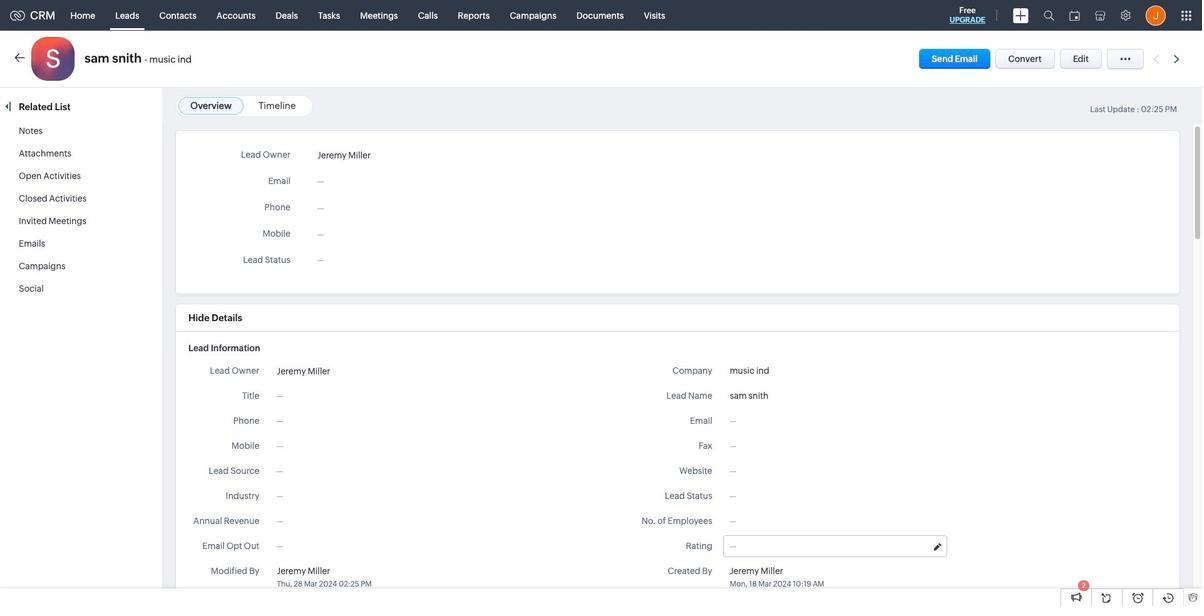 Task type: vqa. For each thing, say whether or not it's contained in the screenshot.
text box
no



Task type: describe. For each thing, give the bounding box(es) containing it.
search element
[[1037, 0, 1062, 31]]

logo image
[[10, 10, 25, 20]]

next record image
[[1174, 55, 1183, 63]]

profile element
[[1139, 0, 1174, 30]]

calendar image
[[1070, 10, 1081, 20]]



Task type: locate. For each thing, give the bounding box(es) containing it.
profile image
[[1146, 5, 1166, 25]]

create menu image
[[1013, 8, 1029, 23]]

search image
[[1044, 10, 1055, 21]]

create menu element
[[1006, 0, 1037, 30]]

previous record image
[[1154, 55, 1159, 63]]



